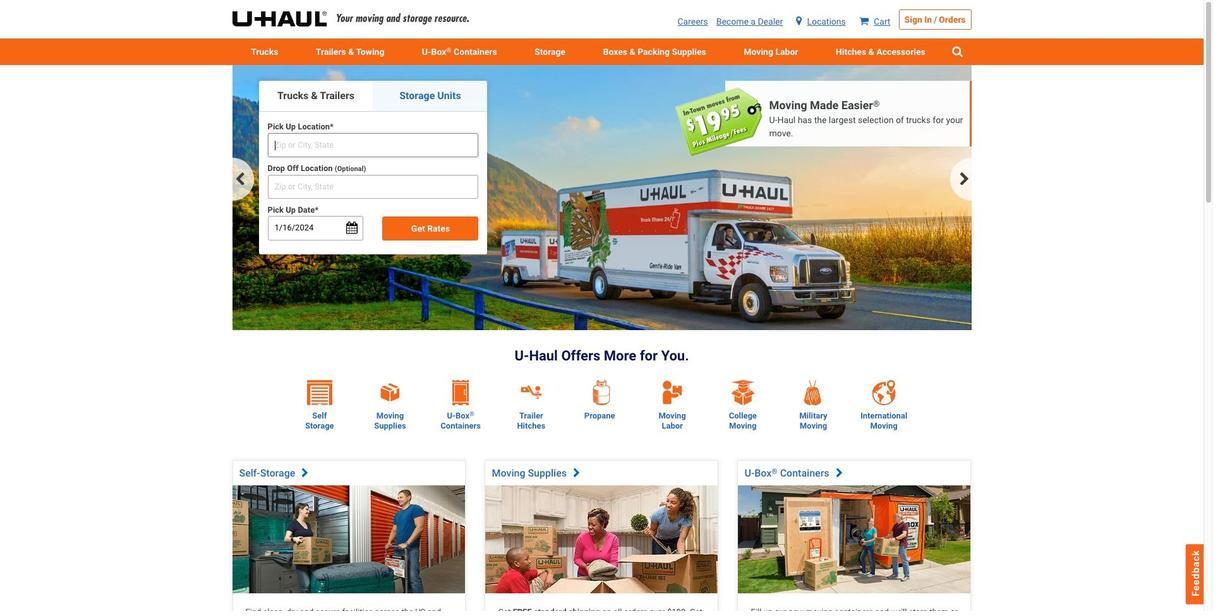 Task type: vqa. For each thing, say whether or not it's contained in the screenshot.
text field
no



Task type: describe. For each thing, give the bounding box(es) containing it.
in-town moves from $19.95 plus mileage and fees image
[[675, 87, 763, 158]]

1 u-haul u-box container icon image from the left
[[448, 381, 474, 406]]

mm/dd/yyyy text field
[[268, 216, 364, 241]]

4 menu item from the left
[[585, 39, 725, 65]]

1 u-haul propane tank icon image from the left
[[589, 381, 615, 406]]

international moves icon image
[[872, 381, 897, 406]]

3 menu item from the left
[[516, 39, 585, 65]]

1 menu item from the left
[[232, 39, 297, 65]]

1 u-haul moving labor icon image from the left
[[660, 380, 685, 406]]

family loading u-haul boxes in their kitchen image
[[486, 486, 718, 594]]

2 u-haul moving labor icon image from the left
[[662, 380, 683, 406]]

family loading a u-box container in their driveway image
[[739, 486, 971, 594]]



Task type: locate. For each thing, give the bounding box(es) containing it.
2 menu item from the left
[[297, 39, 403, 65]]

5 menu item from the left
[[725, 39, 817, 65]]

6 menu item from the left
[[817, 39, 945, 65]]

u-haul college moving icon image
[[731, 381, 756, 406]]

menu
[[232, 39, 972, 65]]

u-haul self-storage icon image
[[307, 381, 332, 406], [307, 381, 332, 406]]

u-haul propane tank icon image
[[589, 381, 615, 406], [594, 381, 611, 406]]

2 u-haul u-box container icon image from the left
[[453, 381, 469, 406]]

Drop Off Location text field
[[268, 175, 479, 199]]

u-haul moving supplies box icon image
[[375, 381, 406, 406], [380, 383, 401, 404]]

u-haul moving labor icon image
[[660, 380, 685, 406], [662, 380, 683, 406]]

couple loading a storage unit at a u-haul facility image
[[233, 486, 466, 594]]

u-haul u-box container icon image
[[448, 381, 474, 406], [453, 381, 469, 406]]

menu item
[[232, 39, 297, 65], [297, 39, 403, 65], [516, 39, 585, 65], [585, 39, 725, 65], [725, 39, 817, 65], [817, 39, 945, 65]]

military tags icon image
[[801, 381, 826, 406]]

u-haul trailer hitch icon image
[[516, 381, 547, 406], [535, 387, 541, 392]]

tab list
[[259, 81, 488, 112]]

u-haul truck towing a trailer on a coastal road image
[[232, 65, 972, 331]]

form
[[258, 121, 488, 246]]

navigation
[[232, 158, 972, 201]]

2 u-haul propane tank icon image from the left
[[594, 381, 611, 406]]

banner
[[0, 0, 1204, 65], [232, 65, 972, 337]]

Pick Up Location text field
[[268, 133, 479, 157]]



